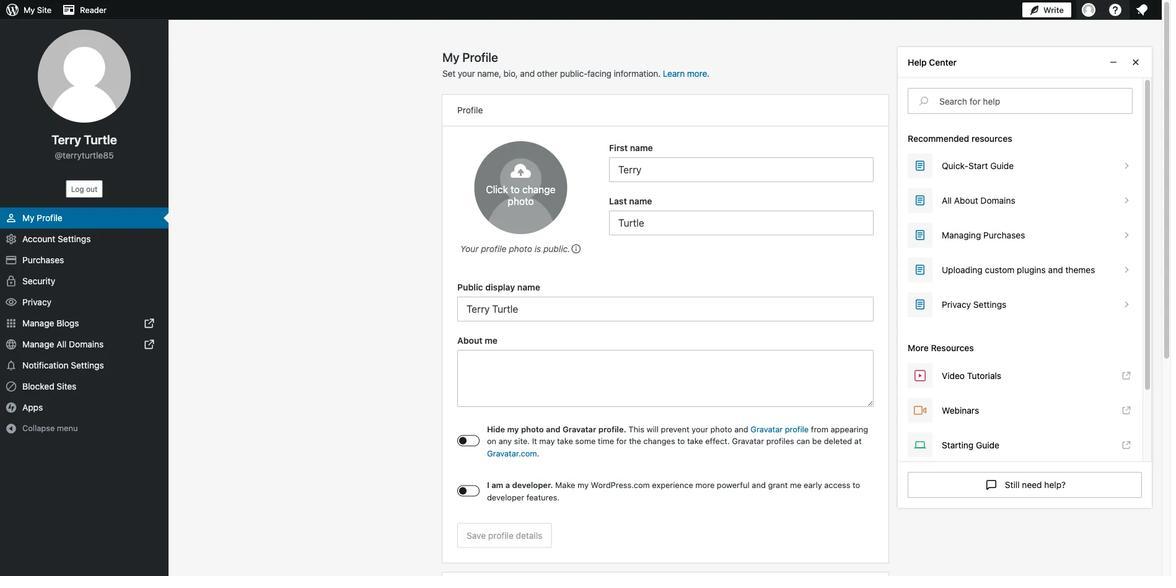 Task type: describe. For each thing, give the bounding box(es) containing it.
resources
[[932, 343, 975, 353]]

hide
[[487, 425, 505, 434]]

manage for manage all domains
[[22, 339, 54, 350]]

i am a developer.
[[487, 481, 553, 490]]

account settings
[[22, 234, 91, 244]]

from
[[811, 425, 829, 434]]

change
[[523, 184, 556, 195]]

make
[[556, 481, 576, 490]]

name inside group
[[518, 282, 541, 292]]

guide
[[977, 440, 1000, 451]]

am
[[492, 481, 504, 490]]

more
[[908, 343, 929, 353]]

your
[[461, 244, 479, 254]]

managing purchases link
[[908, 223, 1133, 248]]

this will prevent your photo and gravatar profile
[[629, 425, 809, 434]]

uploading
[[942, 265, 983, 275]]

block image
[[5, 381, 17, 393]]

more
[[696, 481, 715, 490]]

for
[[617, 437, 627, 446]]

help center
[[908, 57, 957, 67]]

time image
[[1166, 48, 1172, 59]]

profile.
[[599, 425, 627, 434]]

my profile
[[22, 213, 62, 223]]

last name
[[609, 196, 653, 206]]

gravatar profile link
[[751, 425, 809, 434]]

it
[[532, 437, 537, 446]]

first name
[[609, 143, 653, 153]]

terry
[[52, 132, 81, 147]]

notification settings link
[[0, 355, 169, 376]]

account settings link
[[0, 229, 169, 250]]

photo left is
[[509, 244, 533, 254]]

credit_card image
[[5, 254, 17, 267]]

1 horizontal spatial your
[[692, 425, 709, 434]]

first name group
[[609, 141, 874, 182]]

last
[[609, 196, 627, 206]]

at
[[855, 437, 862, 446]]

first
[[609, 143, 628, 153]]

quick-start guide link
[[908, 154, 1133, 178]]

appearing
[[831, 425, 869, 434]]

0 horizontal spatial terry turtle image
[[38, 30, 131, 123]]

turtle
[[84, 132, 117, 147]]

and left gravatar profile 'link'
[[735, 425, 749, 434]]

information.
[[614, 69, 661, 79]]

save profile details button
[[458, 524, 552, 548]]

recommended resources
[[908, 134, 1013, 144]]

some
[[576, 437, 596, 446]]

search results element
[[908, 133, 1133, 317]]

help image
[[1109, 2, 1123, 17]]

public.
[[544, 244, 571, 254]]

settings for account settings
[[58, 234, 91, 244]]

settings image
[[5, 233, 17, 246]]

apps link
[[0, 397, 169, 419]]

a
[[506, 481, 510, 490]]

to inside make my wordpress.com experience more powerful and grant me early access to developer features.
[[853, 481, 861, 490]]

starting
[[942, 440, 974, 451]]

purchases link
[[0, 250, 169, 271]]

close help center image
[[1129, 55, 1144, 70]]

be
[[813, 437, 822, 446]]

apps image
[[5, 317, 17, 330]]

notification settings
[[22, 361, 104, 371]]

is
[[535, 244, 541, 254]]

my site
[[24, 5, 52, 15]]

other
[[537, 69, 558, 79]]

photo inside click to change photo
[[508, 195, 534, 207]]

last name group
[[609, 195, 874, 236]]

person image
[[5, 212, 17, 224]]

log out
[[71, 185, 98, 193]]

help
[[908, 57, 927, 67]]

will
[[647, 425, 659, 434]]

more information image
[[571, 243, 582, 254]]

click to change photo
[[486, 184, 556, 207]]

gravatar up profiles
[[751, 425, 783, 434]]

more resources
[[908, 343, 975, 353]]

photo up it
[[521, 425, 544, 434]]

and inside my profile set your name, bio, and other public-facing information. learn more .
[[520, 69, 535, 79]]

profile for photo
[[481, 244, 507, 254]]

and themes
[[1049, 265, 1096, 275]]

your inside my profile set your name, bio, and other public-facing information. learn more .
[[458, 69, 475, 79]]

details
[[516, 531, 543, 541]]

manage all domains link
[[0, 334, 169, 355]]

manage for manage blogs
[[22, 318, 54, 329]]

start guide
[[969, 161, 1014, 171]]

this
[[629, 425, 645, 434]]

gravatar.com
[[487, 449, 537, 458]]

privacy link
[[0, 292, 169, 313]]

i
[[487, 481, 490, 490]]

to inside click to change photo
[[511, 184, 520, 195]]

notification
[[22, 361, 68, 371]]

my for make
[[578, 481, 589, 490]]

Last name text field
[[609, 211, 874, 236]]

minimize help center image
[[1109, 55, 1119, 70]]

account
[[22, 234, 55, 244]]

wordpress.com
[[591, 481, 650, 490]]

manage blogs link
[[0, 313, 169, 334]]

collapse menu
[[22, 424, 78, 433]]

starting guide
[[942, 440, 1000, 451]]

my for my site
[[24, 5, 35, 15]]

name,
[[478, 69, 502, 79]]

my profile set your name, bio, and other public-facing information. learn more .
[[443, 50, 710, 79]]



Task type: locate. For each thing, give the bounding box(es) containing it.
profiles
[[767, 437, 795, 446]]

gravatar
[[563, 425, 597, 434], [751, 425, 783, 434], [732, 437, 765, 446]]

me inside make my wordpress.com experience more powerful and grant me early access to developer features.
[[791, 481, 802, 490]]

settings for notification settings
[[71, 361, 104, 371]]

0 vertical spatial name
[[630, 143, 653, 153]]

language image
[[5, 339, 17, 351]]

1 vertical spatial to
[[678, 437, 685, 446]]

name right display
[[518, 282, 541, 292]]

to down prevent
[[678, 437, 685, 446]]

0 vertical spatial manage
[[22, 318, 54, 329]]

name inside 'group'
[[630, 196, 653, 206]]

0 horizontal spatial take
[[557, 437, 573, 446]]

your
[[458, 69, 475, 79], [692, 425, 709, 434]]

my profile main content
[[443, 49, 889, 577]]

open search image
[[909, 94, 940, 109]]

on
[[487, 437, 497, 446]]

collapse
[[22, 424, 55, 433]]

still need help?
[[1006, 480, 1067, 490]]

1 horizontal spatial take
[[688, 437, 704, 446]]

my profile image
[[1083, 3, 1096, 17]]

profile
[[458, 105, 483, 115], [37, 213, 62, 223]]

settings down domains at the left bottom
[[71, 361, 104, 371]]

bio,
[[504, 69, 518, 79]]

site
[[37, 5, 52, 15]]

public display name
[[458, 282, 541, 292]]

developer.
[[512, 481, 553, 490]]

0 vertical spatial your
[[458, 69, 475, 79]]

deleted
[[824, 437, 853, 446]]

Public display name text field
[[458, 297, 874, 322]]

me inside about me group
[[485, 335, 498, 346]]

blocked
[[22, 382, 54, 392]]

1 vertical spatial my
[[578, 481, 589, 490]]

about
[[458, 335, 483, 346]]

profile inside main content
[[458, 105, 483, 115]]

profile right save at left bottom
[[488, 531, 514, 541]]

to right click
[[511, 184, 520, 195]]

can
[[797, 437, 811, 446]]

and up may
[[546, 425, 561, 434]]

me
[[485, 335, 498, 346], [791, 481, 802, 490]]

all up notification settings
[[57, 339, 67, 350]]

my left site
[[24, 5, 35, 15]]

still need help? link
[[908, 472, 1143, 498]]

gravatar inside from appearing on any site. it may take some time for the changes to take effect. gravatar profiles can be deleted at gravatar.com .
[[732, 437, 765, 446]]

video
[[942, 371, 965, 381]]

1 vertical spatial name
[[630, 196, 653, 206]]

to
[[511, 184, 520, 195], [678, 437, 685, 446], [853, 481, 861, 490]]

settings
[[58, 234, 91, 244], [71, 361, 104, 371]]

reader
[[80, 5, 107, 15]]

0 vertical spatial profile
[[458, 105, 483, 115]]

collapse menu link
[[0, 419, 169, 439]]

About me text field
[[458, 350, 874, 407]]

blogs
[[57, 318, 79, 329]]

public-
[[560, 69, 588, 79]]

. inside from appearing on any site. it may take some time for the changes to take effect. gravatar profiles can be deleted at gravatar.com .
[[537, 449, 540, 458]]

help?
[[1045, 480, 1067, 490]]

about me
[[458, 335, 498, 346]]

terry turtle @ terryturtle85
[[52, 132, 117, 160]]

gravatar right the effect.
[[732, 437, 765, 446]]

0 horizontal spatial your
[[458, 69, 475, 79]]

my site link
[[0, 0, 56, 20]]

video tutorials
[[942, 371, 1002, 381]]

my inside make my wordpress.com experience more powerful and grant me early access to developer features.
[[578, 481, 589, 490]]

1 vertical spatial all
[[57, 339, 67, 350]]

terry turtle image
[[38, 30, 131, 123], [475, 141, 568, 234]]

2 take from the left
[[688, 437, 704, 446]]

display
[[486, 282, 515, 292]]

any
[[499, 437, 512, 446]]

1 vertical spatial your
[[692, 425, 709, 434]]

0 horizontal spatial to
[[511, 184, 520, 195]]

photo
[[508, 195, 534, 207], [509, 244, 533, 254], [521, 425, 544, 434], [711, 425, 733, 434]]

log
[[71, 185, 84, 193]]

photo down "change"
[[508, 195, 534, 207]]

settings down my profile link
[[58, 234, 91, 244]]

visibility image
[[5, 296, 17, 309]]

set
[[443, 69, 456, 79]]

name for first name
[[630, 143, 653, 153]]

1 horizontal spatial to
[[678, 437, 685, 446]]

domains
[[69, 339, 104, 350]]

manage up notification
[[22, 339, 54, 350]]

your up the effect.
[[692, 425, 709, 434]]

0 horizontal spatial profile
[[37, 213, 62, 223]]

uploading custom plugins and themes link
[[908, 258, 1133, 282]]

0 vertical spatial profile
[[481, 244, 507, 254]]

0 horizontal spatial all
[[57, 339, 67, 350]]

1 horizontal spatial my
[[578, 481, 589, 490]]

privacy
[[22, 297, 52, 308]]

profile inside button
[[488, 531, 514, 541]]

click
[[486, 184, 508, 195]]

my right make
[[578, 481, 589, 490]]

privacy settings
[[942, 300, 1007, 310]]

my for hide
[[508, 425, 519, 434]]

@
[[55, 150, 63, 160]]

my
[[508, 425, 519, 434], [578, 481, 589, 490]]

1 vertical spatial profile
[[37, 213, 62, 223]]

settings inside 'account settings' link
[[58, 234, 91, 244]]

2 vertical spatial to
[[853, 481, 861, 490]]

profile right your
[[481, 244, 507, 254]]

0 horizontal spatial .
[[537, 449, 540, 458]]

1 vertical spatial settings
[[71, 361, 104, 371]]

0 vertical spatial my
[[24, 5, 35, 15]]

quick-start guide
[[942, 161, 1014, 171]]

0 horizontal spatial my
[[508, 425, 519, 434]]

my right person "image"
[[22, 213, 34, 223]]

lock image
[[5, 275, 17, 288]]

1 vertical spatial .
[[537, 449, 540, 458]]

name right first
[[630, 143, 653, 153]]

may
[[540, 437, 555, 446]]

out
[[86, 185, 98, 193]]

sites
[[57, 382, 76, 392]]

. inside my profile set your name, bio, and other public-facing information. learn more .
[[708, 69, 710, 79]]

webinars
[[942, 406, 980, 416]]

me right 'about'
[[485, 335, 498, 346]]

blocked sites
[[22, 382, 76, 392]]

manage all domains
[[22, 339, 104, 350]]

your down my profile
[[458, 69, 475, 79]]

manage
[[22, 318, 54, 329], [22, 339, 54, 350]]

2 vertical spatial name
[[518, 282, 541, 292]]

and inside make my wordpress.com experience more powerful and grant me early access to developer features.
[[752, 481, 766, 490]]

public display name group
[[458, 281, 874, 322]]

apps
[[22, 403, 43, 413]]

0 horizontal spatial me
[[485, 335, 498, 346]]

terry turtle image inside my profile main content
[[475, 141, 568, 234]]

name for last name
[[630, 196, 653, 206]]

starting guide link
[[908, 433, 1133, 458]]

0 vertical spatial all
[[942, 195, 952, 206]]

1 horizontal spatial terry turtle image
[[475, 141, 568, 234]]

my for my profile
[[22, 213, 34, 223]]

0 vertical spatial settings
[[58, 234, 91, 244]]

all about domains link
[[908, 188, 1133, 213]]

name right last
[[630, 196, 653, 206]]

learn more link
[[663, 69, 708, 79]]

take down hide my photo and gravatar profile.
[[557, 437, 573, 446]]

1 manage from the top
[[22, 318, 54, 329]]

1 vertical spatial terry turtle image
[[475, 141, 568, 234]]

public
[[458, 282, 483, 292]]

still
[[1006, 480, 1020, 490]]

me left early
[[791, 481, 802, 490]]

name inside group
[[630, 143, 653, 153]]

profile down name,
[[458, 105, 483, 115]]

1 horizontal spatial all
[[942, 195, 952, 206]]

features.
[[527, 493, 560, 502]]

notifications image
[[5, 360, 17, 372]]

0 vertical spatial me
[[485, 335, 498, 346]]

1 vertical spatial manage
[[22, 339, 54, 350]]

to right the access
[[853, 481, 861, 490]]

purchases
[[22, 255, 64, 265]]

about domains
[[955, 195, 1016, 206]]

2 vertical spatial profile
[[488, 531, 514, 541]]

manage your notifications image
[[1135, 2, 1150, 17]]

experience
[[652, 481, 694, 490]]

all inside recommended resources element
[[942, 195, 952, 206]]

security link
[[0, 271, 169, 292]]

learn more
[[663, 69, 708, 79]]

recommended resources element
[[908, 154, 1133, 317]]

2 horizontal spatial to
[[853, 481, 861, 490]]

gravatar up some
[[563, 425, 597, 434]]

my profile
[[443, 50, 498, 64]]

1 horizontal spatial me
[[791, 481, 802, 490]]

settings inside notification settings link
[[71, 361, 104, 371]]

1 vertical spatial profile
[[785, 425, 809, 434]]

manage down privacy
[[22, 318, 54, 329]]

all down quick-
[[942, 195, 952, 206]]

1 horizontal spatial profile
[[458, 105, 483, 115]]

your profile photo is public.
[[461, 244, 571, 254]]

write link
[[1023, 0, 1072, 20]]

profile up the account settings
[[37, 213, 62, 223]]

1 horizontal spatial .
[[708, 69, 710, 79]]

webinars link
[[908, 398, 1133, 423]]

.
[[708, 69, 710, 79], [537, 449, 540, 458]]

my profile link
[[0, 208, 169, 229]]

0 vertical spatial to
[[511, 184, 520, 195]]

0 vertical spatial my
[[508, 425, 519, 434]]

Search search field
[[940, 89, 1133, 113]]

the
[[629, 437, 642, 446]]

my
[[24, 5, 35, 15], [22, 213, 34, 223]]

and left grant
[[752, 481, 766, 490]]

2 manage from the top
[[22, 339, 54, 350]]

all about domains
[[942, 195, 1016, 206]]

video tutorials link
[[908, 364, 1133, 388]]

reader link
[[56, 0, 112, 20]]

my up any
[[508, 425, 519, 434]]

profile up 'can'
[[785, 425, 809, 434]]

to inside from appearing on any site. it may take some time for the changes to take effect. gravatar profiles can be deleted at gravatar.com .
[[678, 437, 685, 446]]

profile for details
[[488, 531, 514, 541]]

effect.
[[706, 437, 730, 446]]

security
[[22, 276, 55, 286]]

0 vertical spatial terry turtle image
[[38, 30, 131, 123]]

about me group
[[458, 334, 874, 411]]

powerful
[[717, 481, 750, 490]]

0 vertical spatial .
[[708, 69, 710, 79]]

and right bio,
[[520, 69, 535, 79]]

write
[[1044, 5, 1065, 15]]

take left the effect.
[[688, 437, 704, 446]]

1 vertical spatial my
[[22, 213, 34, 223]]

1 vertical spatial me
[[791, 481, 802, 490]]

1 take from the left
[[557, 437, 573, 446]]

None search field
[[909, 89, 1133, 113]]

photo up the effect.
[[711, 425, 733, 434]]

uploading custom plugins and themes
[[942, 265, 1096, 275]]

save
[[467, 531, 486, 541]]

First name text field
[[609, 157, 874, 182]]

hide my photo and gravatar profile.
[[487, 425, 627, 434]]



Task type: vqa. For each thing, say whether or not it's contained in the screenshot.
Search Results element
yes



